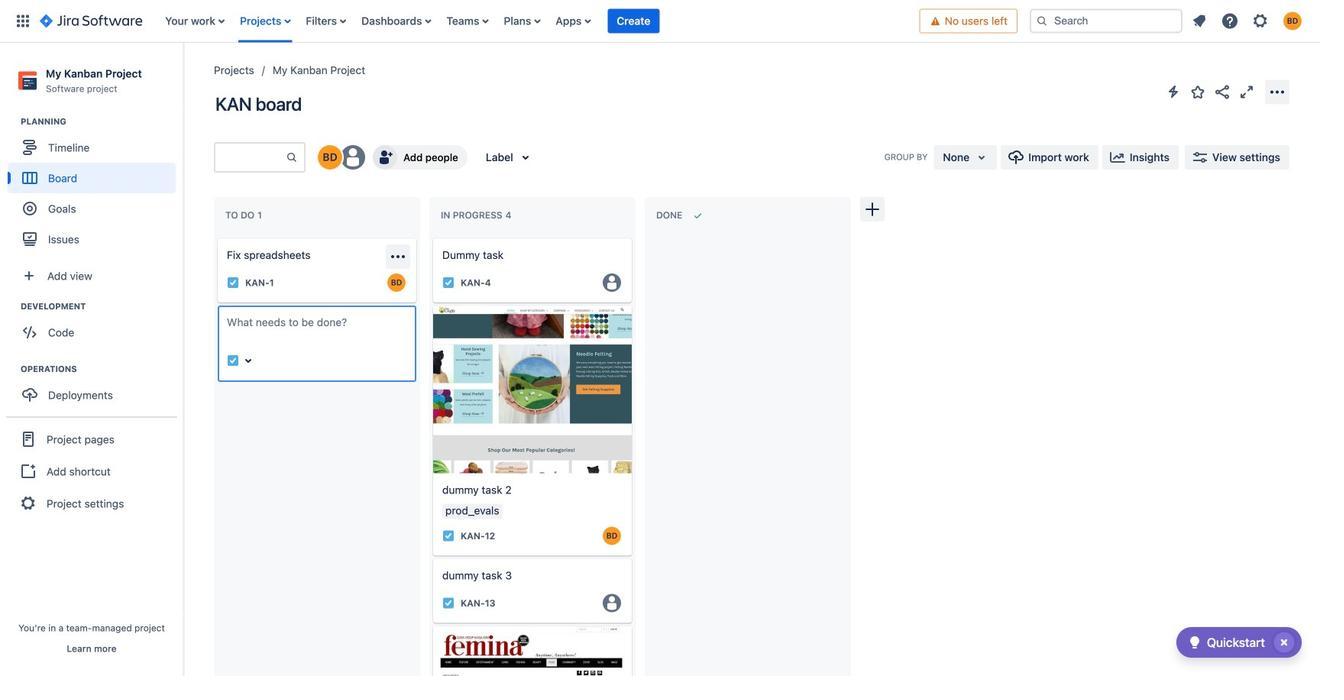 Task type: describe. For each thing, give the bounding box(es) containing it.
group for operations icon
[[8, 363, 183, 415]]

1 horizontal spatial task image
[[443, 597, 455, 610]]

heading for development icon
[[21, 301, 183, 313]]

heading for operations icon
[[21, 363, 183, 375]]

1 create issue image from the top
[[423, 228, 441, 246]]

0 vertical spatial create issue image
[[207, 228, 225, 246]]

1 horizontal spatial list
[[1186, 7, 1312, 35]]

to do element
[[225, 210, 265, 221]]

development image
[[2, 297, 21, 316]]

star kan board image
[[1189, 83, 1208, 101]]

1 horizontal spatial create issue image
[[423, 548, 441, 567]]

heading for planning image
[[21, 116, 183, 128]]

What needs to be done? - Press the "Enter" key to submit or the "Escape" key to cancel. text field
[[227, 315, 407, 346]]

0 vertical spatial task image
[[443, 277, 455, 289]]

0 vertical spatial task image
[[227, 277, 239, 289]]

your profile and settings image
[[1284, 12, 1303, 30]]

goal image
[[23, 202, 37, 216]]

2 vertical spatial task image
[[443, 530, 455, 542]]

import image
[[1008, 148, 1026, 167]]

notifications image
[[1191, 12, 1209, 30]]

Search field
[[1030, 9, 1183, 33]]

create column image
[[864, 200, 882, 219]]



Task type: vqa. For each thing, say whether or not it's contained in the screenshot.
the Add people icon
yes



Task type: locate. For each thing, give the bounding box(es) containing it.
check image
[[1186, 634, 1205, 652]]

2 create issue image from the top
[[423, 295, 441, 313]]

1 heading from the top
[[21, 116, 183, 128]]

dismiss quickstart image
[[1273, 631, 1297, 655]]

view settings image
[[1192, 148, 1210, 167]]

0 horizontal spatial task image
[[227, 277, 239, 289]]

1 vertical spatial task image
[[443, 597, 455, 610]]

1 vertical spatial create issue image
[[423, 548, 441, 567]]

0 vertical spatial heading
[[21, 116, 183, 128]]

create issue image
[[207, 228, 225, 246], [423, 548, 441, 567]]

help image
[[1221, 12, 1240, 30]]

list
[[158, 0, 920, 42], [1186, 7, 1312, 35]]

1 vertical spatial heading
[[21, 301, 183, 313]]

sidebar element
[[0, 43, 183, 676]]

2 heading from the top
[[21, 301, 183, 313]]

automations menu button icon image
[[1165, 83, 1183, 101]]

jira software image
[[40, 12, 142, 30], [40, 12, 142, 30]]

0 horizontal spatial create issue image
[[207, 228, 225, 246]]

more actions for kan-1 fix spreadsheets image
[[389, 248, 407, 266]]

0 vertical spatial create issue image
[[423, 228, 441, 246]]

more actions image
[[1269, 83, 1287, 101]]

enter full screen image
[[1238, 83, 1257, 101]]

1 vertical spatial create issue image
[[423, 295, 441, 313]]

list item
[[608, 0, 660, 42]]

None search field
[[1030, 9, 1183, 33]]

2 vertical spatial heading
[[21, 363, 183, 375]]

appswitcher icon image
[[14, 12, 32, 30]]

search image
[[1037, 15, 1049, 27]]

sidebar navigation image
[[167, 61, 200, 92]]

in progress element
[[441, 210, 515, 221]]

group for development icon
[[8, 301, 183, 353]]

primary element
[[9, 0, 920, 42]]

heading
[[21, 116, 183, 128], [21, 301, 183, 313], [21, 363, 183, 375]]

operations image
[[2, 360, 21, 379]]

1 vertical spatial task image
[[227, 355, 239, 367]]

group for planning image
[[8, 116, 183, 259]]

add people image
[[376, 148, 394, 167]]

create issue image
[[423, 228, 441, 246], [423, 295, 441, 313]]

settings image
[[1252, 12, 1270, 30]]

3 heading from the top
[[21, 363, 183, 375]]

task image
[[227, 277, 239, 289], [443, 597, 455, 610]]

0 horizontal spatial list
[[158, 0, 920, 42]]

Search this board text field
[[216, 144, 286, 171]]

task image
[[443, 277, 455, 289], [227, 355, 239, 367], [443, 530, 455, 542]]

group
[[8, 116, 183, 259], [8, 301, 183, 353], [8, 363, 183, 415], [6, 417, 177, 525]]

planning image
[[2, 113, 21, 131]]

banner
[[0, 0, 1321, 43]]



